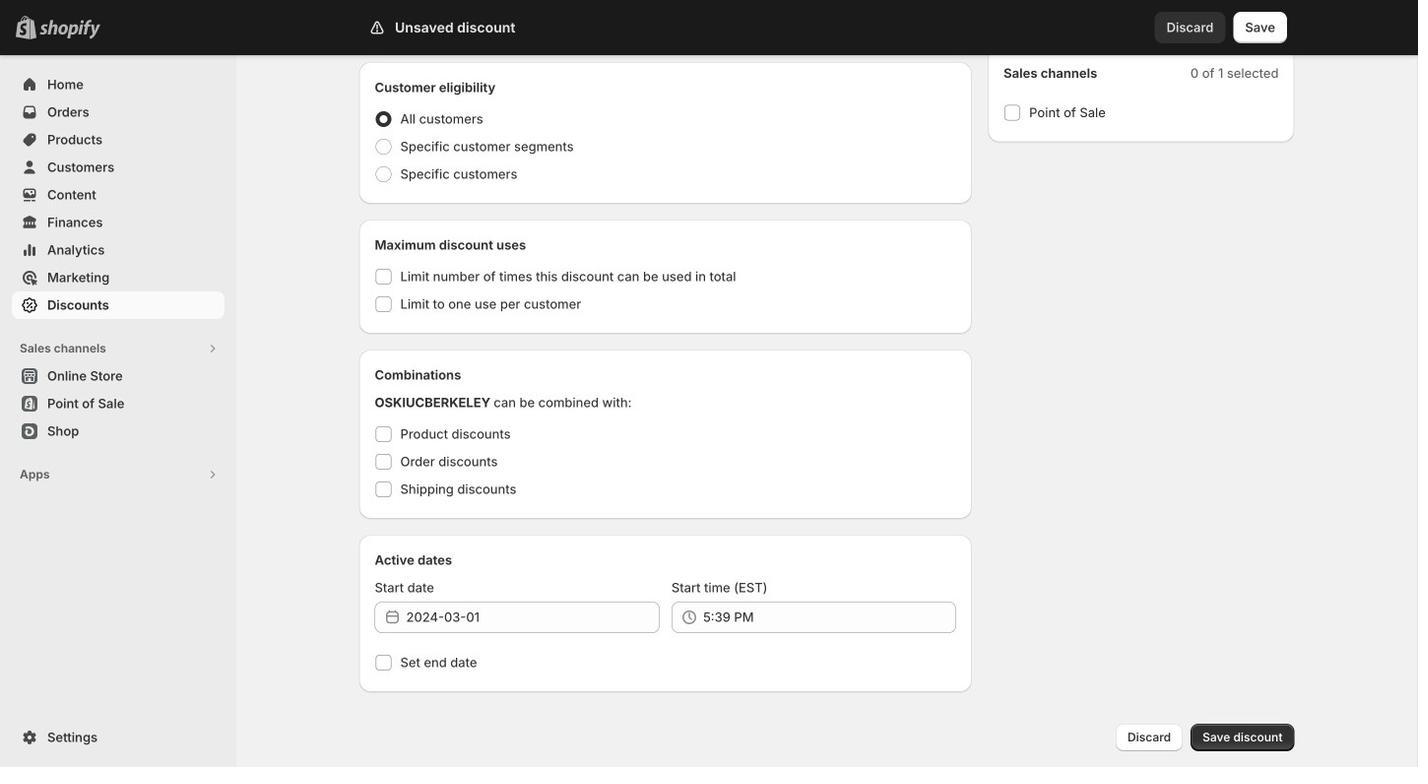 Task type: locate. For each thing, give the bounding box(es) containing it.
shopify image
[[39, 19, 100, 39]]

Enter time text field
[[703, 602, 957, 634]]



Task type: vqa. For each thing, say whether or not it's contained in the screenshot.
Shopify image at the top left
yes



Task type: describe. For each thing, give the bounding box(es) containing it.
YYYY-MM-DD text field
[[406, 602, 660, 634]]



